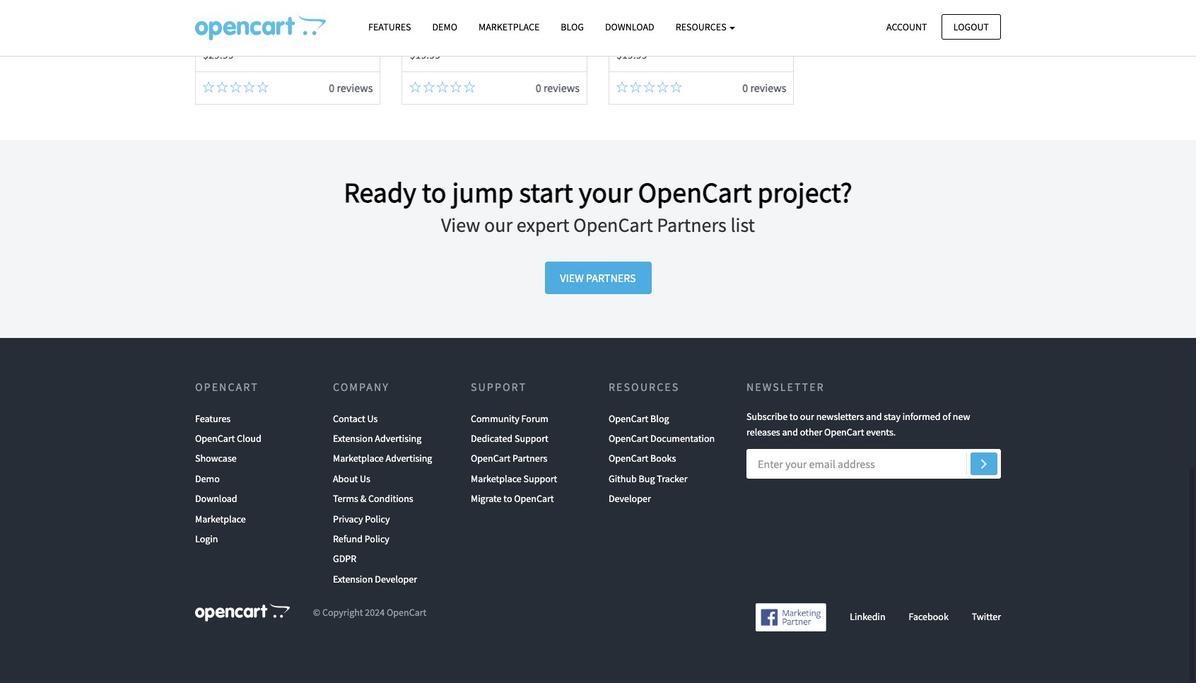 Task type: locate. For each thing, give the bounding box(es) containing it.
us right about
[[360, 472, 371, 485]]

books
[[651, 452, 677, 465]]

6 star light o image from the left
[[464, 81, 476, 92]]

0 vertical spatial support
[[471, 380, 527, 394]]

2 $19.99 from the left
[[617, 47, 648, 62]]

other
[[801, 426, 823, 439]]

3 theme from the left
[[617, 28, 652, 44]]

dedicated
[[471, 432, 513, 445]]

1 inside accura carbon v-1 multipurpose theme $19.99
[[495, 9, 501, 25]]

opencart
[[638, 175, 752, 210], [574, 212, 653, 238], [195, 380, 259, 394], [609, 412, 649, 425], [825, 426, 865, 439], [195, 432, 235, 445], [609, 432, 649, 445], [471, 452, 511, 465], [609, 452, 649, 465], [514, 492, 554, 505], [387, 606, 427, 619]]

1 0 reviews from the left
[[329, 80, 373, 95]]

1 vertical spatial policy
[[365, 533, 390, 545]]

1 horizontal spatial $19.99
[[617, 47, 648, 62]]

1 vertical spatial developer
[[375, 573, 417, 586]]

migrate to opencart link
[[471, 489, 554, 509]]

of
[[943, 410, 952, 423]]

opencart partners link
[[471, 449, 548, 469]]

2 horizontal spatial theme
[[617, 28, 652, 44]]

to
[[422, 175, 447, 210], [790, 410, 799, 423], [504, 492, 513, 505]]

0 horizontal spatial our
[[485, 212, 513, 238]]

to for subscribe
[[790, 410, 799, 423]]

1 vertical spatial extension
[[333, 573, 373, 586]]

advertising down extension advertising link
[[386, 452, 433, 465]]

us
[[368, 412, 378, 425], [360, 472, 371, 485]]

extension down gdpr link
[[333, 573, 373, 586]]

0 horizontal spatial $19.99
[[410, 47, 441, 62]]

us up extension advertising
[[368, 412, 378, 425]]

subscribe
[[747, 410, 788, 423]]

view partners link
[[545, 262, 652, 294]]

support
[[471, 380, 527, 394], [515, 432, 549, 445], [524, 472, 558, 485]]

1 vertical spatial download
[[195, 492, 237, 505]]

2 multipurpose from the left
[[503, 9, 570, 25]]

star light o image
[[203, 81, 214, 92], [217, 81, 228, 92], [244, 81, 255, 92], [257, 81, 269, 92], [644, 81, 655, 92], [658, 81, 669, 92]]

multipurpose inside "cimarket - multipurpose opencart 4x theme $29.99"
[[256, 9, 323, 25]]

opencart blog
[[609, 412, 670, 425]]

v- right the "carbon"
[[485, 9, 495, 25]]

1 vertical spatial to
[[790, 410, 799, 423]]

extension down contact us "link"
[[333, 432, 373, 445]]

1 horizontal spatial features
[[369, 21, 411, 33]]

0 horizontal spatial multipurpose
[[256, 9, 323, 25]]

expert
[[517, 212, 570, 238]]

0 horizontal spatial theme
[[217, 28, 252, 44]]

v- inside accura carbon v-1 multipurpose theme $19.99
[[485, 9, 495, 25]]

view down expert
[[561, 271, 584, 285]]

1 vertical spatial demo link
[[195, 469, 220, 489]]

blog link
[[551, 15, 595, 40]]

contact
[[333, 412, 366, 425]]

0 vertical spatial our
[[485, 212, 513, 238]]

and up events.
[[867, 410, 883, 423]]

0 vertical spatial features
[[369, 21, 411, 33]]

2 horizontal spatial partners
[[657, 212, 727, 238]]

2 extension from the top
[[333, 573, 373, 586]]

forum
[[522, 412, 549, 425]]

5 star light o image from the left
[[451, 81, 462, 92]]

download link for demo
[[195, 489, 237, 509]]

&
[[361, 492, 367, 505]]

us inside "link"
[[368, 412, 378, 425]]

opencart right the 2024
[[387, 606, 427, 619]]

support inside "dedicated support" link
[[515, 432, 549, 445]]

marketplace left blog link
[[479, 21, 540, 33]]

0 vertical spatial extension
[[333, 432, 373, 445]]

features for demo
[[369, 21, 411, 33]]

accura inside accura carbon v-1 multipurpose theme $19.99
[[410, 9, 444, 25]]

1 horizontal spatial partners
[[586, 271, 636, 285]]

1 horizontal spatial v-
[[687, 9, 697, 25]]

1 horizontal spatial accura
[[617, 9, 651, 25]]

1 horizontal spatial features link
[[358, 15, 422, 40]]

advertising for marketplace advertising
[[386, 452, 433, 465]]

0 vertical spatial demo
[[433, 21, 458, 33]]

0 horizontal spatial 0 reviews
[[329, 80, 373, 95]]

2 horizontal spatial 0
[[743, 80, 749, 95]]

to inside subscribe to our newsletters and stay informed of new releases and other opencart events.
[[790, 410, 799, 423]]

logout link
[[942, 14, 1002, 40]]

features inside features link
[[369, 21, 411, 33]]

1 horizontal spatial download link
[[595, 15, 665, 40]]

1 theme from the left
[[217, 28, 252, 44]]

showcase
[[195, 452, 237, 465]]

1 vertical spatial resources
[[609, 380, 680, 394]]

0 horizontal spatial demo
[[195, 472, 220, 485]]

0 vertical spatial resources
[[676, 21, 729, 33]]

3 multipurpose from the left
[[705, 9, 772, 25]]

0 horizontal spatial blog
[[561, 21, 584, 33]]

us for contact us
[[368, 412, 378, 425]]

0 horizontal spatial demo link
[[195, 469, 220, 489]]

1 vertical spatial our
[[801, 410, 815, 423]]

privacy
[[333, 513, 363, 525]]

2 vertical spatial to
[[504, 492, 513, 505]]

$19.99 inside accura ocean v-1 multipurpose theme $19.99
[[617, 47, 648, 62]]

refund
[[333, 533, 363, 545]]

1 horizontal spatial to
[[504, 492, 513, 505]]

blog
[[561, 21, 584, 33], [651, 412, 670, 425]]

7 star light o image from the left
[[617, 81, 628, 92]]

1 right ocean at the top right
[[697, 9, 703, 25]]

opencart documentation
[[609, 432, 715, 445]]

0 horizontal spatial view
[[441, 212, 481, 238]]

1 vertical spatial view
[[561, 271, 584, 285]]

our
[[485, 212, 513, 238], [801, 410, 815, 423]]

0 horizontal spatial features
[[195, 412, 231, 425]]

developer down github
[[609, 492, 651, 505]]

support down forum
[[515, 432, 549, 445]]

0 reviews for accura ocean v-1 multipurpose theme
[[743, 80, 787, 95]]

1 horizontal spatial 1
[[697, 9, 703, 25]]

0 horizontal spatial accura
[[410, 9, 444, 25]]

download for demo
[[195, 492, 237, 505]]

theme inside "cimarket - multipurpose opencart 4x theme $29.99"
[[217, 28, 252, 44]]

conditions
[[369, 492, 414, 505]]

newsletters
[[817, 410, 865, 423]]

terms & conditions
[[333, 492, 414, 505]]

1 horizontal spatial download
[[606, 21, 655, 33]]

opencart
[[325, 9, 372, 25]]

accura left the "carbon"
[[410, 9, 444, 25]]

1 inside accura ocean v-1 multipurpose theme $19.99
[[697, 9, 703, 25]]

2 0 reviews from the left
[[536, 80, 580, 95]]

1 horizontal spatial theme
[[410, 28, 445, 44]]

and
[[867, 410, 883, 423], [783, 426, 799, 439]]

showcase link
[[195, 449, 237, 469]]

3 0 from the left
[[743, 80, 749, 95]]

$19.99 down accura ocean v-1 multipurpose theme link
[[617, 47, 648, 62]]

refund policy
[[333, 533, 390, 545]]

policy for privacy policy
[[365, 513, 390, 525]]

1 reviews from the left
[[337, 80, 373, 95]]

theme inside accura ocean v-1 multipurpose theme $19.99
[[617, 28, 652, 44]]

about us link
[[333, 469, 371, 489]]

$19.99 inside accura carbon v-1 multipurpose theme $19.99
[[410, 47, 441, 62]]

angle right image
[[982, 455, 988, 472]]

star light o image
[[230, 81, 242, 92], [410, 81, 421, 92], [424, 81, 435, 92], [437, 81, 448, 92], [451, 81, 462, 92], [464, 81, 476, 92], [617, 81, 628, 92], [630, 81, 642, 92], [671, 81, 683, 92]]

terms & conditions link
[[333, 489, 414, 509]]

0 horizontal spatial v-
[[485, 9, 495, 25]]

2 theme from the left
[[410, 28, 445, 44]]

0 vertical spatial policy
[[365, 513, 390, 525]]

2 v- from the left
[[687, 9, 697, 25]]

us for about us
[[360, 472, 371, 485]]

extension inside extension advertising link
[[333, 432, 373, 445]]

0 reviews for accura carbon v-1 multipurpose theme
[[536, 80, 580, 95]]

1 1 from the left
[[495, 9, 501, 25]]

to left jump
[[422, 175, 447, 210]]

1 vertical spatial partners
[[586, 271, 636, 285]]

support for dedicated
[[515, 432, 549, 445]]

advertising up marketplace advertising
[[375, 432, 422, 445]]

0 horizontal spatial reviews
[[337, 80, 373, 95]]

opencart down 'marketplace support' link
[[514, 492, 554, 505]]

releases
[[747, 426, 781, 439]]

our down jump
[[485, 212, 513, 238]]

2 star light o image from the left
[[410, 81, 421, 92]]

0 vertical spatial to
[[422, 175, 447, 210]]

partners
[[657, 212, 727, 238], [586, 271, 636, 285], [513, 452, 548, 465]]

6 star light o image from the left
[[658, 81, 669, 92]]

0 horizontal spatial download link
[[195, 489, 237, 509]]

1 extension from the top
[[333, 432, 373, 445]]

opencart down opencart blog link
[[609, 432, 649, 445]]

twitter link
[[972, 610, 1002, 623]]

3 reviews from the left
[[751, 80, 787, 95]]

our up other
[[801, 410, 815, 423]]

0 horizontal spatial to
[[422, 175, 447, 210]]

0
[[329, 80, 335, 95], [536, 80, 542, 95], [743, 80, 749, 95]]

policy down privacy policy link
[[365, 533, 390, 545]]

0 horizontal spatial and
[[783, 426, 799, 439]]

3 star light o image from the left
[[244, 81, 255, 92]]

view inside "ready to jump start your opencart project? view our expert opencart partners list"
[[441, 212, 481, 238]]

policy for refund policy
[[365, 533, 390, 545]]

1 vertical spatial advertising
[[386, 452, 433, 465]]

2 reviews from the left
[[544, 80, 580, 95]]

to for migrate
[[504, 492, 513, 505]]

multipurpose inside accura ocean v-1 multipurpose theme $19.99
[[705, 9, 772, 25]]

to right "subscribe"
[[790, 410, 799, 423]]

1 $19.99 from the left
[[410, 47, 441, 62]]

1 vertical spatial features link
[[195, 409, 231, 429]]

privacy policy
[[333, 513, 390, 525]]

to down 'marketplace support' link
[[504, 492, 513, 505]]

1 horizontal spatial multipurpose
[[503, 9, 570, 25]]

support inside 'marketplace support' link
[[524, 472, 558, 485]]

v- right ocean at the top right
[[687, 9, 697, 25]]

1 multipurpose from the left
[[256, 9, 323, 25]]

0 horizontal spatial partners
[[513, 452, 548, 465]]

1 0 from the left
[[329, 80, 335, 95]]

marketplace
[[479, 21, 540, 33], [333, 452, 384, 465], [471, 472, 522, 485], [195, 513, 246, 525]]

features link for opencart cloud
[[195, 409, 231, 429]]

support for marketplace
[[524, 472, 558, 485]]

demo
[[433, 21, 458, 33], [195, 472, 220, 485]]

multipurpose inside accura carbon v-1 multipurpose theme $19.99
[[503, 9, 570, 25]]

marketplace support link
[[471, 469, 558, 489]]

our inside "ready to jump start your opencart project? view our expert opencart partners list"
[[485, 212, 513, 238]]

opencart up showcase
[[195, 432, 235, 445]]

2 0 from the left
[[536, 80, 542, 95]]

theme inside accura carbon v-1 multipurpose theme $19.99
[[410, 28, 445, 44]]

0 horizontal spatial features link
[[195, 409, 231, 429]]

reviews
[[337, 80, 373, 95], [544, 80, 580, 95], [751, 80, 787, 95]]

contact us link
[[333, 409, 378, 429]]

1 vertical spatial demo
[[195, 472, 220, 485]]

reviews for accura ocean v-1 multipurpose theme
[[751, 80, 787, 95]]

developer
[[609, 492, 651, 505], [375, 573, 417, 586]]

download link
[[595, 15, 665, 40], [195, 489, 237, 509]]

8 star light o image from the left
[[630, 81, 642, 92]]

2 accura from the left
[[617, 9, 651, 25]]

gdpr
[[333, 553, 357, 565]]

opencart cloud link
[[195, 429, 262, 449]]

2 horizontal spatial 0 reviews
[[743, 80, 787, 95]]

1
[[495, 9, 501, 25], [697, 9, 703, 25]]

0 vertical spatial features link
[[358, 15, 422, 40]]

1 horizontal spatial reviews
[[544, 80, 580, 95]]

developer up the 2024
[[375, 573, 417, 586]]

1 horizontal spatial 0
[[536, 80, 542, 95]]

1 horizontal spatial 0 reviews
[[536, 80, 580, 95]]

0 horizontal spatial download
[[195, 492, 237, 505]]

0 vertical spatial and
[[867, 410, 883, 423]]

and left other
[[783, 426, 799, 439]]

$19.99 for accura carbon v-1 multipurpose theme
[[410, 47, 441, 62]]

linkedin link
[[851, 610, 886, 623]]

advertising
[[375, 432, 422, 445], [386, 452, 433, 465]]

1 right the "carbon"
[[495, 9, 501, 25]]

download link for blog
[[595, 15, 665, 40]]

multipurpose
[[256, 9, 323, 25], [503, 9, 570, 25], [705, 9, 772, 25]]

1 vertical spatial support
[[515, 432, 549, 445]]

support up migrate to opencart
[[524, 472, 558, 485]]

v- for carbon
[[485, 9, 495, 25]]

facebook
[[909, 610, 949, 623]]

informed
[[903, 410, 941, 423]]

1 horizontal spatial view
[[561, 271, 584, 285]]

demo link
[[422, 15, 468, 40], [195, 469, 220, 489]]

1 horizontal spatial and
[[867, 410, 883, 423]]

opencart down newsletters
[[825, 426, 865, 439]]

1 horizontal spatial developer
[[609, 492, 651, 505]]

view partners
[[561, 271, 636, 285]]

accura inside accura ocean v-1 multipurpose theme $19.99
[[617, 9, 651, 25]]

2 vertical spatial partners
[[513, 452, 548, 465]]

0 horizontal spatial marketplace link
[[195, 509, 246, 529]]

opencart books link
[[609, 449, 677, 469]]

0 vertical spatial us
[[368, 412, 378, 425]]

accura left ocean at the top right
[[617, 9, 651, 25]]

2 horizontal spatial to
[[790, 410, 799, 423]]

1 vertical spatial features
[[195, 412, 231, 425]]

0 vertical spatial view
[[441, 212, 481, 238]]

2 horizontal spatial reviews
[[751, 80, 787, 95]]

cimarket - multipurpose opencart 4x theme link
[[203, 9, 372, 44]]

policy down terms & conditions link
[[365, 513, 390, 525]]

1 v- from the left
[[485, 9, 495, 25]]

0 horizontal spatial developer
[[375, 573, 417, 586]]

0 vertical spatial partners
[[657, 212, 727, 238]]

extension inside extension developer link
[[333, 573, 373, 586]]

1 horizontal spatial our
[[801, 410, 815, 423]]

to inside "ready to jump start your opencart project? view our expert opencart partners list"
[[422, 175, 447, 210]]

tracker
[[657, 472, 688, 485]]

resources
[[676, 21, 729, 33], [609, 380, 680, 394]]

2 1 from the left
[[697, 9, 703, 25]]

marketplace link
[[468, 15, 551, 40], [195, 509, 246, 529]]

marketplace up login
[[195, 513, 246, 525]]

1 vertical spatial download link
[[195, 489, 237, 509]]

0 vertical spatial blog
[[561, 21, 584, 33]]

your
[[579, 175, 633, 210]]

facebook marketing partner image
[[757, 604, 827, 632]]

extension for extension advertising
[[333, 432, 373, 445]]

download down showcase link at the bottom of the page
[[195, 492, 237, 505]]

marketplace advertising
[[333, 452, 433, 465]]

bug
[[639, 472, 655, 485]]

terms
[[333, 492, 359, 505]]

v- inside accura ocean v-1 multipurpose theme $19.99
[[687, 9, 697, 25]]

1 horizontal spatial blog
[[651, 412, 670, 425]]

4 star light o image from the left
[[257, 81, 269, 92]]

0 horizontal spatial 0
[[329, 80, 335, 95]]

1 vertical spatial blog
[[651, 412, 670, 425]]

opencart down the your
[[574, 212, 653, 238]]

0 vertical spatial download link
[[595, 15, 665, 40]]

view
[[441, 212, 481, 238], [561, 271, 584, 285]]

download right blog link
[[606, 21, 655, 33]]

$19.99 down the accura carbon v-1 multipurpose theme link
[[410, 47, 441, 62]]

0 for cimarket - multipurpose opencart 4x theme
[[329, 80, 335, 95]]

2 vertical spatial support
[[524, 472, 558, 485]]

v- for ocean
[[687, 9, 697, 25]]

opencart books
[[609, 452, 677, 465]]

support up community
[[471, 380, 527, 394]]

1 accura from the left
[[410, 9, 444, 25]]

0 vertical spatial download
[[606, 21, 655, 33]]

0 horizontal spatial 1
[[495, 9, 501, 25]]

0 vertical spatial advertising
[[375, 432, 422, 445]]

$19.99
[[410, 47, 441, 62], [617, 47, 648, 62]]

1 vertical spatial us
[[360, 472, 371, 485]]

2 horizontal spatial multipurpose
[[705, 9, 772, 25]]

3 0 reviews from the left
[[743, 80, 787, 95]]

1 for ocean
[[697, 9, 703, 25]]

1 horizontal spatial marketplace link
[[468, 15, 551, 40]]

1 star light o image from the left
[[203, 81, 214, 92]]

view down jump
[[441, 212, 481, 238]]

1 horizontal spatial demo link
[[422, 15, 468, 40]]



Task type: describe. For each thing, give the bounding box(es) containing it.
gdpr link
[[333, 549, 357, 569]]

©
[[313, 606, 321, 619]]

features link for demo
[[358, 15, 422, 40]]

carbon
[[446, 9, 483, 25]]

logout
[[954, 20, 990, 33]]

github bug tracker
[[609, 472, 688, 485]]

account link
[[875, 14, 940, 40]]

contact us
[[333, 412, 378, 425]]

accura carbon v-1 multipurpose theme $19.99
[[410, 9, 570, 62]]

0 for accura carbon v-1 multipurpose theme
[[536, 80, 542, 95]]

github
[[609, 472, 637, 485]]

reviews for cimarket - multipurpose opencart 4x theme
[[337, 80, 373, 95]]

download for blog
[[606, 21, 655, 33]]

new
[[953, 410, 971, 423]]

dedicated support
[[471, 432, 549, 445]]

0 reviews for cimarket - multipurpose opencart 4x theme
[[329, 80, 373, 95]]

stay
[[885, 410, 901, 423]]

extension developer
[[333, 573, 417, 586]]

community forum
[[471, 412, 549, 425]]

$19.99 for accura ocean v-1 multipurpose theme
[[617, 47, 648, 62]]

partners for view partners
[[586, 271, 636, 285]]

ready to jump start your opencart project? view our expert opencart partners list
[[344, 175, 853, 238]]

linkedin
[[851, 610, 886, 623]]

marketplace up about us
[[333, 452, 384, 465]]

5 star light o image from the left
[[644, 81, 655, 92]]

jump
[[452, 175, 514, 210]]

2 star light o image from the left
[[217, 81, 228, 92]]

subscribe to our newsletters and stay informed of new releases and other opencart events.
[[747, 410, 971, 439]]

extension developer link
[[333, 569, 417, 589]]

start
[[520, 175, 574, 210]]

opencart up list
[[638, 175, 752, 210]]

3 star light o image from the left
[[424, 81, 435, 92]]

multipurpose for accura carbon v-1 multipurpose theme
[[503, 9, 570, 25]]

twitter
[[972, 610, 1002, 623]]

extension for extension developer
[[333, 573, 373, 586]]

opencart down "dedicated"
[[471, 452, 511, 465]]

opencart partners
[[471, 452, 548, 465]]

opencart - downloads image
[[195, 15, 326, 40]]

accura carbon v-1 multipurpose theme link
[[410, 9, 570, 44]]

about
[[333, 472, 358, 485]]

community
[[471, 412, 520, 425]]

cimarket - multipurpose opencart 4x theme $29.99
[[203, 9, 372, 62]]

cimarket
[[203, 9, 247, 25]]

accura ocean v-1 multipurpose theme $19.99
[[617, 9, 772, 62]]

4 star light o image from the left
[[437, 81, 448, 92]]

developer link
[[609, 489, 651, 509]]

github bug tracker link
[[609, 469, 688, 489]]

account
[[887, 20, 928, 33]]

reviews for accura carbon v-1 multipurpose theme
[[544, 80, 580, 95]]

login link
[[195, 529, 218, 549]]

0 vertical spatial developer
[[609, 492, 651, 505]]

migrate to opencart
[[471, 492, 554, 505]]

opencart up opencart documentation
[[609, 412, 649, 425]]

© copyright 2024 opencart
[[313, 606, 427, 619]]

events.
[[867, 426, 896, 439]]

features for opencart cloud
[[195, 412, 231, 425]]

1 for carbon
[[495, 9, 501, 25]]

9 star light o image from the left
[[671, 81, 683, 92]]

Enter your email address text field
[[747, 449, 1002, 479]]

newsletter
[[747, 380, 825, 394]]

0 vertical spatial marketplace link
[[468, 15, 551, 40]]

accura for accura ocean v-1 multipurpose theme
[[617, 9, 651, 25]]

opencart up opencart cloud
[[195, 380, 259, 394]]

1 horizontal spatial demo
[[433, 21, 458, 33]]

1 vertical spatial and
[[783, 426, 799, 439]]

theme for ocean
[[617, 28, 652, 44]]

copyright
[[323, 606, 363, 619]]

partners for opencart partners
[[513, 452, 548, 465]]

opencart blog link
[[609, 409, 670, 429]]

to for ready
[[422, 175, 447, 210]]

documentation
[[651, 432, 715, 445]]

$29.99
[[203, 47, 234, 62]]

4x
[[203, 28, 214, 44]]

opencart up github
[[609, 452, 649, 465]]

theme for -
[[217, 28, 252, 44]]

opencart inside subscribe to our newsletters and stay informed of new releases and other opencart events.
[[825, 426, 865, 439]]

opencart documentation link
[[609, 429, 715, 449]]

ready
[[344, 175, 417, 210]]

list
[[731, 212, 756, 238]]

login
[[195, 533, 218, 545]]

dedicated support link
[[471, 429, 549, 449]]

resources link
[[665, 15, 747, 40]]

opencart cloud
[[195, 432, 262, 445]]

0 for accura ocean v-1 multipurpose theme
[[743, 80, 749, 95]]

advertising for extension advertising
[[375, 432, 422, 445]]

ocean
[[653, 9, 685, 25]]

resources inside resources link
[[676, 21, 729, 33]]

opencart image
[[195, 604, 290, 622]]

extension advertising
[[333, 432, 422, 445]]

-
[[250, 9, 254, 25]]

our inside subscribe to our newsletters and stay informed of new releases and other opencart events.
[[801, 410, 815, 423]]

privacy policy link
[[333, 509, 390, 529]]

theme for carbon
[[410, 28, 445, 44]]

marketplace advertising link
[[333, 449, 433, 469]]

partners inside "ready to jump start your opencart project? view our expert opencart partners list"
[[657, 212, 727, 238]]

community forum link
[[471, 409, 549, 429]]

1 vertical spatial marketplace link
[[195, 509, 246, 529]]

facebook link
[[909, 610, 949, 623]]

extension advertising link
[[333, 429, 422, 449]]

blog inside blog link
[[561, 21, 584, 33]]

blog inside opencart blog link
[[651, 412, 670, 425]]

0 vertical spatial demo link
[[422, 15, 468, 40]]

cloud
[[237, 432, 262, 445]]

refund policy link
[[333, 529, 390, 549]]

marketplace up migrate
[[471, 472, 522, 485]]

accura for accura carbon v-1 multipurpose theme
[[410, 9, 444, 25]]

about us
[[333, 472, 371, 485]]

multipurpose for accura ocean v-1 multipurpose theme
[[705, 9, 772, 25]]

marketplace support
[[471, 472, 558, 485]]

1 star light o image from the left
[[230, 81, 242, 92]]

project?
[[758, 175, 853, 210]]

accura ocean v-1 multipurpose theme link
[[617, 9, 772, 44]]

company
[[333, 380, 390, 394]]



Task type: vqa. For each thing, say whether or not it's contained in the screenshot.


